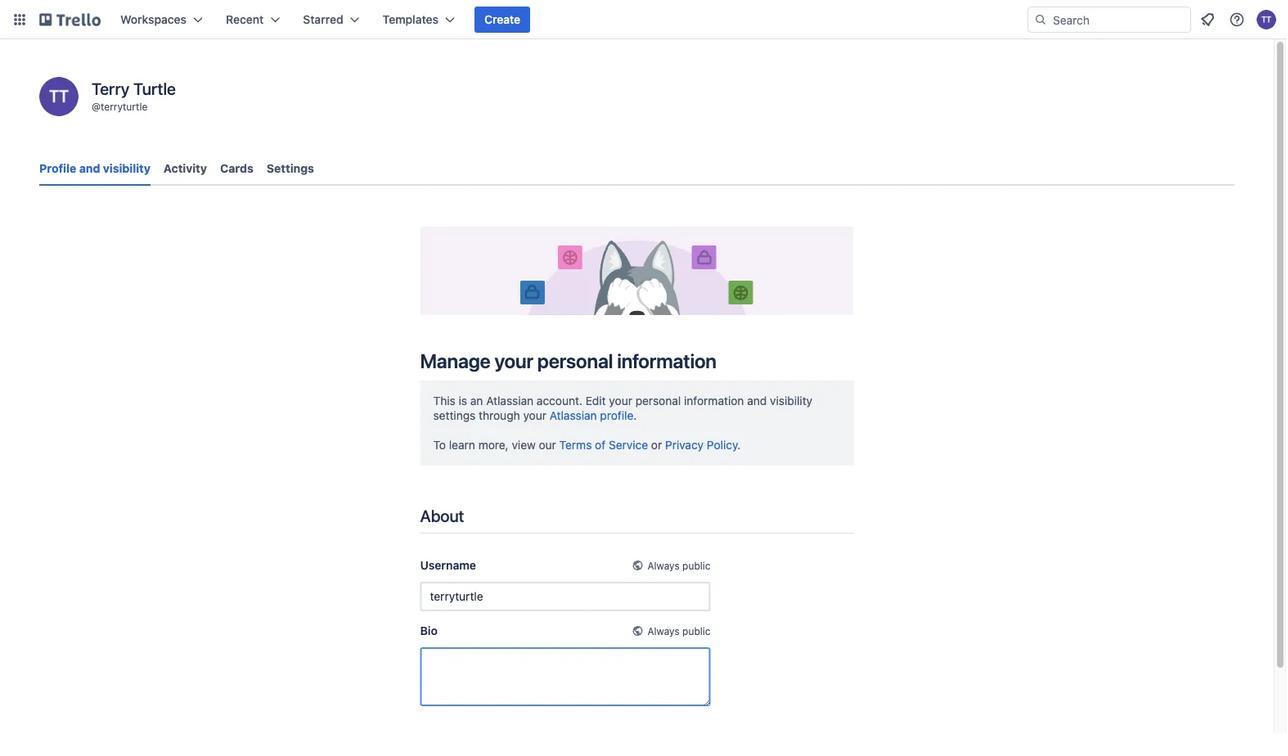 Task type: locate. For each thing, give the bounding box(es) containing it.
0 vertical spatial public
[[683, 560, 711, 571]]

0 vertical spatial information
[[617, 349, 717, 372]]

about
[[420, 506, 464, 525]]

cards
[[220, 162, 254, 175]]

recent
[[226, 13, 264, 26]]

2 public from the top
[[683, 625, 711, 637]]

terms
[[560, 438, 592, 452]]

1 vertical spatial public
[[683, 625, 711, 637]]

0 vertical spatial always
[[648, 560, 680, 571]]

information up policy
[[684, 394, 744, 407]]

1 vertical spatial always public
[[648, 625, 711, 637]]

0 vertical spatial personal
[[538, 349, 613, 372]]

1 vertical spatial visibility
[[770, 394, 813, 407]]

atlassian
[[486, 394, 534, 407], [550, 409, 597, 422]]

back to home image
[[39, 7, 101, 33]]

starred
[[303, 13, 344, 26]]

1 always from the top
[[648, 560, 680, 571]]

1 horizontal spatial atlassian
[[550, 409, 597, 422]]

.
[[634, 409, 637, 422], [738, 438, 741, 452]]

@
[[92, 101, 101, 112]]

1 horizontal spatial terry turtle (terryturtle) image
[[1257, 10, 1277, 29]]

through
[[479, 409, 520, 422]]

always for bio
[[648, 625, 680, 637]]

information up this is an atlassian account. edit your personal information and visibility settings through your
[[617, 349, 717, 372]]

your up through
[[495, 349, 534, 372]]

1 horizontal spatial visibility
[[770, 394, 813, 407]]

visibility
[[103, 162, 151, 175], [770, 394, 813, 407]]

starred button
[[293, 7, 370, 33]]

public
[[683, 560, 711, 571], [683, 625, 711, 637]]

privacy policy link
[[665, 438, 738, 452]]

1 vertical spatial always
[[648, 625, 680, 637]]

profile
[[39, 162, 76, 175]]

2 always from the top
[[648, 625, 680, 637]]

1 vertical spatial and
[[747, 394, 767, 407]]

open information menu image
[[1229, 11, 1246, 28]]

service
[[609, 438, 648, 452]]

and
[[79, 162, 100, 175], [747, 394, 767, 407]]

atlassian up through
[[486, 394, 534, 407]]

profile and visibility
[[39, 162, 151, 175]]

your down account.
[[523, 409, 547, 422]]

. up service
[[634, 409, 637, 422]]

of
[[595, 438, 606, 452]]

is
[[459, 394, 467, 407]]

your up profile
[[609, 394, 633, 407]]

1 horizontal spatial .
[[738, 438, 741, 452]]

settings link
[[267, 154, 314, 183]]

1 horizontal spatial personal
[[636, 394, 681, 407]]

atlassian down account.
[[550, 409, 597, 422]]

atlassian profile
[[550, 409, 634, 422]]

privacy
[[665, 438, 704, 452]]

edit
[[586, 394, 606, 407]]

your
[[495, 349, 534, 372], [609, 394, 633, 407], [523, 409, 547, 422]]

0 horizontal spatial atlassian
[[486, 394, 534, 407]]

1 vertical spatial terry turtle (terryturtle) image
[[39, 77, 79, 116]]

0 vertical spatial always public
[[648, 560, 711, 571]]

0 horizontal spatial .
[[634, 409, 637, 422]]

0 vertical spatial visibility
[[103, 162, 151, 175]]

0 horizontal spatial visibility
[[103, 162, 151, 175]]

0 notifications image
[[1198, 10, 1218, 29]]

workspaces
[[120, 13, 187, 26]]

2 always public from the top
[[648, 625, 711, 637]]

recent button
[[216, 7, 290, 33]]

terry
[[92, 79, 130, 98]]

cards link
[[220, 154, 254, 183]]

terry turtle (terryturtle) image left @
[[39, 77, 79, 116]]

0 vertical spatial atlassian
[[486, 394, 534, 407]]

manage
[[420, 349, 491, 372]]

0 vertical spatial and
[[79, 162, 100, 175]]

1 vertical spatial personal
[[636, 394, 681, 407]]

1 horizontal spatial and
[[747, 394, 767, 407]]

terms of service link
[[560, 438, 648, 452]]

personal up account.
[[538, 349, 613, 372]]

0 vertical spatial your
[[495, 349, 534, 372]]

workspaces button
[[110, 7, 213, 33]]

to
[[433, 438, 446, 452]]

1 vertical spatial information
[[684, 394, 744, 407]]

1 public from the top
[[683, 560, 711, 571]]

manage your personal information
[[420, 349, 717, 372]]

terry turtle (terryturtle) image
[[1257, 10, 1277, 29], [39, 77, 79, 116]]

0 vertical spatial .
[[634, 409, 637, 422]]

. right privacy
[[738, 438, 741, 452]]

create
[[485, 13, 521, 26]]

always for username
[[648, 560, 680, 571]]

0 vertical spatial terry turtle (terryturtle) image
[[1257, 10, 1277, 29]]

more,
[[479, 438, 509, 452]]

activity
[[164, 162, 207, 175]]

personal up or at right
[[636, 394, 681, 407]]

always
[[648, 560, 680, 571], [648, 625, 680, 637]]

1 always public from the top
[[648, 560, 711, 571]]

0 horizontal spatial and
[[79, 162, 100, 175]]

our
[[539, 438, 556, 452]]

always public
[[648, 560, 711, 571], [648, 625, 711, 637]]

terry turtle (terryturtle) image right open information menu 'icon'
[[1257, 10, 1277, 29]]

learn
[[449, 438, 475, 452]]

personal
[[538, 349, 613, 372], [636, 394, 681, 407]]

information
[[617, 349, 717, 372], [684, 394, 744, 407]]

Search field
[[1048, 7, 1191, 32]]



Task type: describe. For each thing, give the bounding box(es) containing it.
this
[[433, 394, 456, 407]]

public for username
[[683, 560, 711, 571]]

or
[[651, 438, 662, 452]]

an
[[471, 394, 483, 407]]

turtle
[[133, 79, 176, 98]]

profile and visibility link
[[39, 154, 151, 186]]

templates
[[383, 13, 439, 26]]

1 vertical spatial .
[[738, 438, 741, 452]]

. to learn more, view our
[[433, 409, 637, 452]]

visibility inside this is an atlassian account. edit your personal information and visibility settings through your
[[770, 394, 813, 407]]

always public for username
[[648, 560, 711, 571]]

and inside profile and visibility link
[[79, 162, 100, 175]]

username
[[420, 558, 476, 572]]

Username text field
[[420, 582, 711, 611]]

bio
[[420, 624, 438, 637]]

0 horizontal spatial personal
[[538, 349, 613, 372]]

atlassian inside this is an atlassian account. edit your personal information and visibility settings through your
[[486, 394, 534, 407]]

personal inside this is an atlassian account. edit your personal information and visibility settings through your
[[636, 394, 681, 407]]

search image
[[1035, 13, 1048, 26]]

Bio text field
[[420, 647, 711, 706]]

settings
[[433, 409, 476, 422]]

information inside this is an atlassian account. edit your personal information and visibility settings through your
[[684, 394, 744, 407]]

always public for bio
[[648, 625, 711, 637]]

2 vertical spatial your
[[523, 409, 547, 422]]

policy
[[707, 438, 738, 452]]

this is an atlassian account. edit your personal information and visibility settings through your
[[433, 394, 813, 422]]

activity link
[[164, 154, 207, 183]]

view
[[512, 438, 536, 452]]

1 vertical spatial your
[[609, 394, 633, 407]]

primary element
[[0, 0, 1287, 39]]

create button
[[475, 7, 531, 33]]

terryturtle
[[101, 101, 148, 112]]

account.
[[537, 394, 583, 407]]

0 horizontal spatial terry turtle (terryturtle) image
[[39, 77, 79, 116]]

1 vertical spatial atlassian
[[550, 409, 597, 422]]

atlassian profile link
[[550, 409, 634, 422]]

profile
[[600, 409, 634, 422]]

settings
[[267, 162, 314, 175]]

terry turtle @ terryturtle
[[92, 79, 176, 112]]

templates button
[[373, 7, 465, 33]]

terms of service or privacy policy .
[[560, 438, 741, 452]]

. inside . to learn more, view our
[[634, 409, 637, 422]]

public for bio
[[683, 625, 711, 637]]

and inside this is an atlassian account. edit your personal information and visibility settings through your
[[747, 394, 767, 407]]



Task type: vqa. For each thing, say whether or not it's contained in the screenshot.
middle "Color: green, title: "Goal"" Element
no



